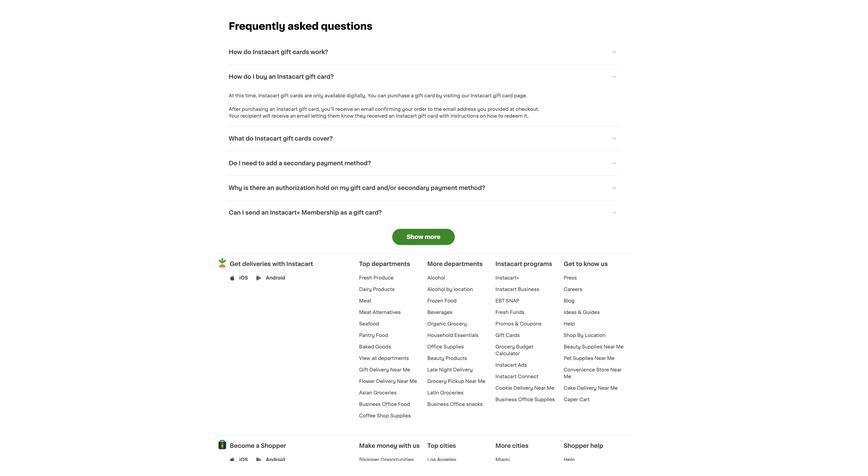 Task type: describe. For each thing, give the bounding box(es) containing it.
pantry food
[[359, 333, 388, 338]]

cover?
[[313, 136, 333, 141]]

only
[[313, 93, 323, 98]]

food for frozen food
[[445, 299, 457, 303]]

confirming
[[375, 107, 401, 112]]

office down household
[[427, 345, 442, 349]]

why is there an authorization hold on my gift card and/or secondary payment method?
[[229, 185, 485, 191]]

get for get to know us
[[564, 262, 575, 267]]

near for convenience store near me
[[610, 368, 622, 372]]

delivery for get
[[577, 386, 597, 391]]

gift down order
[[418, 114, 426, 118]]

me for cookie delivery near me
[[547, 386, 554, 391]]

do for what do instacart gift cards cover?
[[246, 136, 253, 141]]

2 horizontal spatial email
[[443, 107, 456, 112]]

organic grocery link
[[427, 322, 467, 326]]

instacart programs
[[496, 262, 552, 267]]

what do instacart gift cards cover?
[[229, 136, 333, 141]]

instacart shopper app logo image for get
[[217, 257, 228, 269]]

with inside at this time, instacart gift cards are only available digitally. you can purchase a gift card by visiting our instacart gift card page. after purchasing an instacart gift card, you'll receive an email confirming your order to the email address you provided at checkout. your recipient will receive an email letting them know they received an instacart gift card with instructions on how to redeem it.
[[439, 114, 449, 118]]

grocery for grocery pickup near me
[[427, 379, 447, 384]]

press
[[564, 276, 577, 280]]

coffee
[[359, 414, 376, 418]]

beauty supplies near me
[[564, 345, 624, 349]]

the
[[434, 107, 442, 112]]

more departments
[[427, 262, 483, 267]]

asian groceries link
[[359, 391, 397, 395]]

budget
[[516, 345, 534, 349]]

cities for top cities
[[440, 443, 456, 449]]

me for convenience store near me
[[564, 374, 571, 379]]

gift up order
[[415, 93, 423, 98]]

received
[[367, 114, 388, 118]]

alternatives
[[373, 310, 401, 315]]

departments up gift delivery near me link
[[378, 356, 409, 361]]

show
[[407, 234, 423, 240]]

departments for top departments
[[372, 262, 410, 267]]

departments for more departments
[[444, 262, 483, 267]]

alcohol link
[[427, 276, 445, 280]]

more
[[425, 234, 441, 240]]

they
[[355, 114, 366, 118]]

supplies for pet
[[573, 356, 593, 361]]

to up press link at the right bottom of the page
[[576, 262, 582, 267]]

0 horizontal spatial email
[[297, 114, 310, 118]]

help
[[590, 443, 603, 449]]

business for business office food
[[359, 402, 381, 407]]

gift right as
[[354, 210, 364, 216]]

cards inside at this time, instacart gift cards are only available digitally. you can purchase a gift card by visiting our instacart gift card page. after purchasing an instacart gift card, you'll receive an email confirming your order to the email address you provided at checkout. your recipient will receive an email letting them know they received an instacart gift card with instructions on how to redeem it.
[[290, 93, 303, 98]]

cards
[[506, 333, 520, 338]]

an down confirming
[[389, 114, 395, 118]]

become a shopper
[[230, 443, 286, 449]]

card left the "page."
[[502, 93, 513, 98]]

& for ideas
[[578, 310, 582, 315]]

supplies for beauty
[[582, 345, 602, 349]]

an inside "dropdown button"
[[267, 185, 274, 191]]

how
[[487, 114, 497, 118]]

business office food link
[[359, 402, 410, 407]]

near for gift delivery near me
[[390, 368, 402, 372]]

cake delivery near me
[[564, 386, 618, 391]]

instacart connect
[[496, 374, 539, 379]]

products for dairy products
[[373, 287, 395, 292]]

know inside at this time, instacart gift cards are only available digitally. you can purchase a gift card by visiting our instacart gift card page. after purchasing an instacart gift card, you'll receive an email confirming your order to the email address you provided at checkout. your recipient will receive an email letting them know they received an instacart gift card with instructions on how to redeem it.
[[341, 114, 354, 118]]

ideas
[[564, 310, 577, 315]]

supplies for office
[[444, 345, 464, 349]]

flower delivery near me link
[[359, 379, 417, 384]]

purchasing
[[242, 107, 268, 112]]

card up 'the'
[[424, 93, 435, 98]]

redeem
[[504, 114, 523, 118]]

them
[[328, 114, 340, 118]]

0 horizontal spatial card?
[[317, 74, 334, 80]]

shopper help
[[564, 443, 603, 449]]

instacart shopper app logo image for become
[[217, 439, 228, 451]]

office for business office food
[[382, 402, 397, 407]]

money
[[377, 443, 397, 449]]

us for get to know us
[[601, 262, 608, 267]]

beverages
[[427, 310, 452, 315]]

fresh for fresh produce
[[359, 276, 372, 280]]

instacart ads link
[[496, 363, 527, 368]]

press link
[[564, 276, 577, 280]]

beauty for beauty supplies near me
[[564, 345, 581, 349]]

help
[[564, 322, 575, 326]]

can i send an instacart+ membership as a gift card? button
[[229, 201, 618, 225]]

an right 'send'
[[261, 210, 269, 216]]

food for pantry food
[[376, 333, 388, 338]]

1 horizontal spatial shop
[[564, 333, 576, 338]]

0 vertical spatial i
[[253, 74, 254, 80]]

questions
[[321, 21, 373, 31]]

grocery pickup near me
[[427, 379, 485, 384]]

after
[[229, 107, 241, 112]]

meat for the meat link
[[359, 299, 371, 303]]

card,
[[308, 107, 320, 112]]

view all departments
[[359, 356, 409, 361]]

my
[[340, 185, 349, 191]]

fresh for fresh funds
[[496, 310, 509, 315]]

promos & coupons link
[[496, 322, 542, 326]]

more cities
[[496, 443, 529, 449]]

android
[[266, 276, 285, 280]]

a right become on the left
[[256, 443, 259, 449]]

payment inside dropdown button
[[317, 161, 343, 166]]

caper cart link
[[564, 397, 590, 402]]

0 horizontal spatial receive
[[272, 114, 289, 118]]

produce
[[374, 276, 394, 280]]

promos
[[496, 322, 514, 326]]

membership
[[302, 210, 339, 216]]

me for pet supplies near me
[[607, 356, 615, 361]]

latin groceries link
[[427, 391, 464, 395]]

work?
[[311, 49, 328, 55]]

caper cart
[[564, 397, 590, 402]]

delivery up grocery pickup near me link at the bottom
[[453, 368, 473, 372]]

supplies down business office food link
[[390, 414, 411, 418]]

our
[[462, 93, 469, 98]]

fresh produce
[[359, 276, 394, 280]]

to left 'the'
[[428, 107, 433, 112]]

make money with us
[[359, 443, 420, 449]]

gift cards
[[496, 333, 520, 338]]

household
[[427, 333, 453, 338]]

2 android play store logo image from the top
[[256, 458, 262, 461]]

1 android play store logo image from the top
[[256, 276, 262, 281]]

ios
[[239, 276, 248, 280]]

ebt snap
[[496, 299, 519, 303]]

what
[[229, 136, 244, 141]]

top cities
[[427, 443, 456, 449]]

convenience
[[564, 368, 595, 372]]

card down 'the'
[[427, 114, 438, 118]]

1 horizontal spatial grocery
[[447, 322, 467, 326]]

seafood
[[359, 322, 379, 326]]

an up "they"
[[354, 107, 360, 112]]

ideas & guides link
[[564, 310, 600, 315]]

blog
[[564, 299, 575, 303]]

delivery down view all departments link
[[369, 368, 389, 372]]

more for more cities
[[496, 443, 511, 449]]

top for top departments
[[359, 262, 370, 267]]

instacart business link
[[496, 287, 539, 292]]

gift up how do i buy an instacart gift card?
[[281, 49, 291, 55]]

how for how do i buy an instacart gift card?
[[229, 74, 242, 80]]

ios link
[[239, 275, 248, 281]]

an up the what do instacart gift cards cover?
[[290, 114, 296, 118]]

on inside at this time, instacart gift cards are only available digitally. you can purchase a gift card by visiting our instacart gift card page. after purchasing an instacart gift card, you'll receive an email confirming your order to the email address you provided at checkout. your recipient will receive an email letting them know they received an instacart gift card with instructions on how to redeem it.
[[480, 114, 486, 118]]

near for cake delivery near me
[[598, 386, 609, 391]]

near for pet supplies near me
[[595, 356, 606, 361]]

gift left card,
[[299, 107, 307, 112]]

household essentials link
[[427, 333, 479, 338]]

cards for work?
[[293, 49, 309, 55]]

near for beauty supplies near me
[[604, 345, 615, 349]]

business up snap
[[518, 287, 539, 292]]

alcohol by location link
[[427, 287, 473, 292]]

funds
[[510, 310, 524, 315]]

view
[[359, 356, 370, 361]]

can i send an instacart+ membership as a gift card?
[[229, 210, 382, 216]]

location
[[454, 287, 473, 292]]

show more
[[407, 234, 441, 240]]

instacart connect link
[[496, 374, 539, 379]]

a right as
[[349, 210, 352, 216]]

cart
[[579, 397, 590, 402]]

gift cards link
[[496, 333, 520, 338]]

dairy products link
[[359, 287, 395, 292]]

business office supplies link
[[496, 397, 555, 402]]

1 horizontal spatial food
[[398, 402, 410, 407]]

do for how do i buy an instacart gift card?
[[244, 74, 251, 80]]

gift for gift cards
[[496, 333, 505, 338]]

meat link
[[359, 299, 371, 303]]

and/or
[[377, 185, 396, 191]]

an right "buy"
[[269, 74, 276, 80]]

coffee shop supplies
[[359, 414, 411, 418]]

cake
[[564, 386, 576, 391]]



Task type: vqa. For each thing, say whether or not it's contained in the screenshot.
the bottom Meat
yes



Task type: locate. For each thing, give the bounding box(es) containing it.
android play store logo image
[[256, 276, 262, 281], [256, 458, 262, 461]]

connect
[[518, 374, 539, 379]]

ios app store logo image down become on the left
[[230, 458, 235, 461]]

near right pickup at the right bottom
[[465, 379, 477, 384]]

1 horizontal spatial by
[[446, 287, 453, 292]]

pickup
[[448, 379, 464, 384]]

do right what
[[246, 136, 253, 141]]

2 horizontal spatial grocery
[[496, 345, 515, 349]]

2 shopper from the left
[[564, 443, 589, 449]]

1 horizontal spatial payment
[[431, 185, 457, 191]]

1 horizontal spatial instacart+
[[496, 276, 519, 280]]

1 vertical spatial us
[[413, 443, 420, 449]]

do i need to add a secondary payment method?
[[229, 161, 371, 166]]

card? up only
[[317, 74, 334, 80]]

gift right "my"
[[350, 185, 361, 191]]

0 vertical spatial more
[[427, 262, 443, 267]]

with for make money with us
[[399, 443, 411, 449]]

card inside "dropdown button"
[[362, 185, 376, 191]]

0 vertical spatial top
[[359, 262, 370, 267]]

email
[[361, 107, 374, 112], [443, 107, 456, 112], [297, 114, 310, 118]]

an up will at the top of the page
[[270, 107, 275, 112]]

email down card,
[[297, 114, 310, 118]]

business for business office supplies
[[496, 397, 517, 402]]

0 vertical spatial instacart+
[[270, 210, 300, 216]]

get up press
[[564, 262, 575, 267]]

0 vertical spatial how
[[229, 49, 242, 55]]

card?
[[317, 74, 334, 80], [365, 210, 382, 216]]

grocery up calculator
[[496, 345, 515, 349]]

0 vertical spatial meat
[[359, 299, 371, 303]]

you
[[477, 107, 486, 112]]

me for cake delivery near me
[[610, 386, 618, 391]]

instacart ads
[[496, 363, 527, 368]]

1 horizontal spatial products
[[446, 356, 467, 361]]

latin
[[427, 391, 439, 395]]

0 horizontal spatial shop
[[377, 414, 389, 418]]

fresh up dairy
[[359, 276, 372, 280]]

calculator
[[496, 351, 520, 356]]

how
[[229, 49, 242, 55], [229, 74, 242, 80]]

supplies up convenience
[[573, 356, 593, 361]]

near down 'connect'
[[534, 386, 546, 391]]

is
[[244, 185, 248, 191]]

meat down the meat link
[[359, 310, 371, 315]]

grocery budget calculator
[[496, 345, 534, 356]]

1 horizontal spatial receive
[[336, 107, 353, 112]]

food down alcohol by location link
[[445, 299, 457, 303]]

1 how from the top
[[229, 49, 242, 55]]

on inside "dropdown button"
[[331, 185, 338, 191]]

latin groceries
[[427, 391, 464, 395]]

2 vertical spatial with
[[399, 443, 411, 449]]

gift inside "dropdown button"
[[350, 185, 361, 191]]

& right ideas
[[578, 310, 582, 315]]

0 vertical spatial by
[[436, 93, 442, 98]]

1 horizontal spatial i
[[242, 210, 244, 216]]

top departments
[[359, 262, 410, 267]]

office up coffee shop supplies
[[382, 402, 397, 407]]

business for business office snacks
[[427, 402, 449, 407]]

grocery inside grocery budget calculator
[[496, 345, 515, 349]]

get
[[230, 262, 241, 267], [564, 262, 575, 267]]

more for more departments
[[427, 262, 443, 267]]

an
[[269, 74, 276, 80], [270, 107, 275, 112], [354, 107, 360, 112], [290, 114, 296, 118], [389, 114, 395, 118], [267, 185, 274, 191], [261, 210, 269, 216]]

groceries up business office snacks link
[[440, 391, 464, 395]]

instacart business
[[496, 287, 539, 292]]

0 vertical spatial shop
[[564, 333, 576, 338]]

it.
[[524, 114, 529, 118]]

1 vertical spatial with
[[272, 262, 285, 267]]

1 vertical spatial by
[[446, 287, 453, 292]]

cookie delivery near me
[[496, 386, 554, 391]]

secondary
[[284, 161, 315, 166], [398, 185, 429, 191]]

meat alternatives
[[359, 310, 401, 315]]

by up frozen food link
[[446, 287, 453, 292]]

instacart+
[[270, 210, 300, 216], [496, 276, 519, 280]]

card
[[424, 93, 435, 98], [502, 93, 513, 98], [427, 114, 438, 118], [362, 185, 376, 191]]

do down frequently
[[244, 49, 251, 55]]

shop left by
[[564, 333, 576, 338]]

1 vertical spatial instacart+
[[496, 276, 519, 280]]

1 instacart shopper app logo image from the top
[[217, 257, 228, 269]]

gift down how do i buy an instacart gift card?
[[281, 93, 289, 98]]

1 vertical spatial products
[[446, 356, 467, 361]]

by inside at this time, instacart gift cards are only available digitally. you can purchase a gift card by visiting our instacart gift card page. after purchasing an instacart gift card, you'll receive an email confirming your order to the email address you provided at checkout. your recipient will receive an email letting them know they received an instacart gift card with instructions on how to redeem it.
[[436, 93, 442, 98]]

0 horizontal spatial us
[[413, 443, 420, 449]]

frozen food
[[427, 299, 457, 303]]

1 vertical spatial payment
[[431, 185, 457, 191]]

supplies down household essentials link
[[444, 345, 464, 349]]

do i need to add a secondary payment method? button
[[229, 151, 618, 176]]

delivery up business office supplies link
[[514, 386, 533, 391]]

1 horizontal spatial top
[[427, 443, 438, 449]]

0 vertical spatial payment
[[317, 161, 343, 166]]

i left "buy"
[[253, 74, 254, 80]]

0 horizontal spatial by
[[436, 93, 442, 98]]

with down 'the'
[[439, 114, 449, 118]]

near for flower delivery near me
[[397, 379, 408, 384]]

instacart+ link
[[496, 276, 519, 280]]

pet supplies near me link
[[564, 356, 615, 361]]

business up coffee
[[359, 402, 381, 407]]

near down location
[[604, 345, 615, 349]]

instacart+ inside dropdown button
[[270, 210, 300, 216]]

1 horizontal spatial beauty
[[564, 345, 581, 349]]

i right the do
[[239, 161, 241, 166]]

0 vertical spatial on
[[480, 114, 486, 118]]

1 horizontal spatial email
[[361, 107, 374, 112]]

near down gift delivery near me
[[397, 379, 408, 384]]

instacart shopper app logo image
[[217, 257, 228, 269], [217, 439, 228, 451]]

1 vertical spatial do
[[244, 74, 251, 80]]

get for get deliveries with instacart
[[230, 262, 241, 267]]

1 horizontal spatial more
[[496, 443, 511, 449]]

0 horizontal spatial payment
[[317, 161, 343, 166]]

0 horizontal spatial method?
[[345, 161, 371, 166]]

gift up provided
[[493, 93, 501, 98]]

baked goods
[[359, 345, 391, 349]]

0 vertical spatial us
[[601, 262, 608, 267]]

dairy
[[359, 287, 372, 292]]

me for beauty supplies near me
[[616, 345, 624, 349]]

i right can
[[242, 210, 244, 216]]

an right there
[[267, 185, 274, 191]]

cards left cover?
[[295, 136, 311, 141]]

me for gift delivery near me
[[403, 368, 410, 372]]

1 get from the left
[[230, 262, 241, 267]]

2 alcohol from the top
[[427, 287, 445, 292]]

time,
[[245, 93, 257, 98]]

food up goods
[[376, 333, 388, 338]]

1 cities from the left
[[440, 443, 456, 449]]

supplies down cookie delivery near me link
[[534, 397, 555, 402]]

know
[[341, 114, 354, 118], [584, 262, 599, 267]]

1 groceries from the left
[[373, 391, 397, 395]]

gift
[[496, 333, 505, 338], [359, 368, 368, 372]]

products
[[373, 287, 395, 292], [446, 356, 467, 361]]

become
[[230, 443, 255, 449]]

near right store
[[610, 368, 622, 372]]

alcohol down the alcohol link
[[427, 287, 445, 292]]

2 horizontal spatial food
[[445, 299, 457, 303]]

0 vertical spatial with
[[439, 114, 449, 118]]

1 vertical spatial how
[[229, 74, 242, 80]]

1 horizontal spatial know
[[584, 262, 599, 267]]

beauty
[[564, 345, 581, 349], [427, 356, 444, 361]]

secondary inside dropdown button
[[284, 161, 315, 166]]

2 vertical spatial i
[[242, 210, 244, 216]]

1 horizontal spatial on
[[480, 114, 486, 118]]

groceries up business office food
[[373, 391, 397, 395]]

method? inside "dropdown button"
[[459, 185, 485, 191]]

how do instacart gift cards work?
[[229, 49, 328, 55]]

instacart
[[253, 49, 279, 55], [277, 74, 304, 80], [258, 93, 279, 98], [471, 93, 492, 98], [277, 107, 298, 112], [396, 114, 417, 118], [255, 136, 282, 141], [286, 262, 313, 267], [496, 262, 522, 267], [496, 287, 517, 292], [496, 363, 517, 368], [496, 374, 517, 379]]

0 vertical spatial secondary
[[284, 161, 315, 166]]

office for business office snacks
[[450, 402, 465, 407]]

me for flower delivery near me
[[410, 379, 417, 384]]

departments up produce
[[372, 262, 410, 267]]

email right 'the'
[[443, 107, 456, 112]]

0 vertical spatial receive
[[336, 107, 353, 112]]

at this time, instacart gift cards are only available digitally. you can purchase a gift card by visiting our instacart gift card page. after purchasing an instacart gift card, you'll receive an email confirming your order to the email address you provided at checkout. your recipient will receive an email letting them know they received an instacart gift card with instructions on how to redeem it.
[[229, 93, 541, 118]]

2 groceries from the left
[[440, 391, 464, 395]]

fresh down ebt
[[496, 310, 509, 315]]

0 horizontal spatial gift
[[359, 368, 368, 372]]

gift up do i need to add a secondary payment method?
[[283, 136, 293, 141]]

0 vertical spatial ios app store logo image
[[230, 276, 235, 281]]

1 vertical spatial more
[[496, 443, 511, 449]]

grocery budget calculator link
[[496, 345, 534, 356]]

0 horizontal spatial on
[[331, 185, 338, 191]]

asian
[[359, 391, 372, 395]]

alcohol for the alcohol link
[[427, 276, 445, 280]]

1 shopper from the left
[[261, 443, 286, 449]]

near inside convenience store near me
[[610, 368, 622, 372]]

fresh
[[359, 276, 372, 280], [496, 310, 509, 315]]

2 instacart shopper app logo image from the top
[[217, 439, 228, 451]]

1 horizontal spatial get
[[564, 262, 575, 267]]

secondary inside "dropdown button"
[[398, 185, 429, 191]]

address
[[457, 107, 476, 112]]

1 vertical spatial ios app store logo image
[[230, 458, 235, 461]]

1 vertical spatial cards
[[290, 93, 303, 98]]

snap
[[506, 299, 519, 303]]

gift up are
[[305, 74, 316, 80]]

food
[[445, 299, 457, 303], [376, 333, 388, 338], [398, 402, 410, 407]]

on down 'you'
[[480, 114, 486, 118]]

cookie
[[496, 386, 512, 391]]

2 meat from the top
[[359, 310, 371, 315]]

1 horizontal spatial fresh
[[496, 310, 509, 315]]

cities
[[440, 443, 456, 449], [512, 443, 529, 449]]

0 horizontal spatial &
[[515, 322, 519, 326]]

secondary up authorization
[[284, 161, 315, 166]]

gift down view at the left bottom of the page
[[359, 368, 368, 372]]

0 vertical spatial fresh
[[359, 276, 372, 280]]

0 horizontal spatial with
[[272, 262, 285, 267]]

can
[[378, 93, 386, 98]]

with up android
[[272, 262, 285, 267]]

fresh funds link
[[496, 310, 524, 315]]

1 horizontal spatial method?
[[459, 185, 485, 191]]

1 vertical spatial method?
[[459, 185, 485, 191]]

0 horizontal spatial more
[[427, 262, 443, 267]]

2 ios app store logo image from the top
[[230, 458, 235, 461]]

business office snacks
[[427, 402, 483, 407]]

1 horizontal spatial us
[[601, 262, 608, 267]]

a right the add
[[279, 161, 282, 166]]

you'll
[[321, 107, 334, 112]]

0 horizontal spatial groceries
[[373, 391, 397, 395]]

delivery for top
[[376, 379, 396, 384]]

office supplies link
[[427, 345, 464, 349]]

with for get deliveries with instacart
[[272, 262, 285, 267]]

cards left are
[[290, 93, 303, 98]]

1 horizontal spatial with
[[399, 443, 411, 449]]

delivery
[[369, 368, 389, 372], [453, 368, 473, 372], [376, 379, 396, 384], [514, 386, 533, 391], [577, 386, 597, 391]]

order
[[414, 107, 427, 112]]

office for business office supplies
[[518, 397, 533, 402]]

0 horizontal spatial fresh
[[359, 276, 372, 280]]

0 vertical spatial gift
[[496, 333, 505, 338]]

grocery up latin
[[427, 379, 447, 384]]

cities for more cities
[[512, 443, 529, 449]]

delivery up cart
[[577, 386, 597, 391]]

supplies up the "pet supplies near me"
[[582, 345, 602, 349]]

1 ios app store logo image from the top
[[230, 276, 235, 281]]

grocery for grocery budget calculator
[[496, 345, 515, 349]]

alcohol up alcohol by location link
[[427, 276, 445, 280]]

beauty for beauty products
[[427, 356, 444, 361]]

gift for gift delivery near me
[[359, 368, 368, 372]]

us for make money with us
[[413, 443, 420, 449]]

add
[[266, 161, 277, 166]]

frequently
[[229, 21, 285, 31]]

with
[[439, 114, 449, 118], [272, 262, 285, 267], [399, 443, 411, 449]]

2 how from the top
[[229, 74, 242, 80]]

grocery up household essentials
[[447, 322, 467, 326]]

instructions
[[451, 114, 479, 118]]

0 horizontal spatial i
[[239, 161, 241, 166]]

0 vertical spatial know
[[341, 114, 354, 118]]

on
[[480, 114, 486, 118], [331, 185, 338, 191]]

your
[[229, 114, 239, 118]]

how do i buy an instacart gift card? button
[[229, 65, 618, 89]]

delivery for instacart
[[514, 386, 533, 391]]

near for cookie delivery near me
[[534, 386, 546, 391]]

top for top cities
[[427, 443, 438, 449]]

& down funds
[[515, 322, 519, 326]]

0 horizontal spatial secondary
[[284, 161, 315, 166]]

1 vertical spatial card?
[[365, 210, 382, 216]]

get up ios link at the bottom
[[230, 262, 241, 267]]

method?
[[345, 161, 371, 166], [459, 185, 485, 191]]

near up flower delivery near me 'link'
[[390, 368, 402, 372]]

1 meat from the top
[[359, 299, 371, 303]]

baked goods link
[[359, 345, 391, 349]]

office down latin groceries
[[450, 402, 465, 407]]

method? inside dropdown button
[[345, 161, 371, 166]]

1 horizontal spatial secondary
[[398, 185, 429, 191]]

0 horizontal spatial instacart+
[[270, 210, 300, 216]]

1 horizontal spatial card?
[[365, 210, 382, 216]]

2 get from the left
[[564, 262, 575, 267]]

i
[[253, 74, 254, 80], [239, 161, 241, 166], [242, 210, 244, 216]]

secondary up can i send an instacart+ membership as a gift card? dropdown button
[[398, 185, 429, 191]]

groceries for top
[[373, 391, 397, 395]]

0 vertical spatial cards
[[293, 49, 309, 55]]

alcohol for alcohol by location
[[427, 287, 445, 292]]

0 horizontal spatial top
[[359, 262, 370, 267]]

business office supplies
[[496, 397, 555, 402]]

1 vertical spatial shop
[[377, 414, 389, 418]]

0 vertical spatial android play store logo image
[[256, 276, 262, 281]]

a inside at this time, instacart gift cards are only available digitally. you can purchase a gift card by visiting our instacart gift card page. after purchasing an instacart gift card, you'll receive an email confirming your order to the email address you provided at checkout. your recipient will receive an email letting them know they received an instacart gift card with instructions on how to redeem it.
[[411, 93, 414, 98]]

cards left work?
[[293, 49, 309, 55]]

letting
[[311, 114, 326, 118]]

near for grocery pickup near me
[[465, 379, 477, 384]]

beauty up 'pet'
[[564, 345, 581, 349]]

i for need
[[239, 161, 241, 166]]

2 vertical spatial food
[[398, 402, 410, 407]]

shopper left help
[[564, 443, 589, 449]]

page.
[[514, 93, 527, 98]]

receive right will at the top of the page
[[272, 114, 289, 118]]

0 horizontal spatial grocery
[[427, 379, 447, 384]]

instacart+ down authorization
[[270, 210, 300, 216]]

to down provided
[[498, 114, 503, 118]]

0 vertical spatial beauty
[[564, 345, 581, 349]]

1 vertical spatial i
[[239, 161, 241, 166]]

0 horizontal spatial food
[[376, 333, 388, 338]]

1 vertical spatial grocery
[[496, 345, 515, 349]]

shopper right become on the left
[[261, 443, 286, 449]]

android play store logo image down 'deliveries' on the bottom left of page
[[256, 276, 262, 281]]

1 vertical spatial fresh
[[496, 310, 509, 315]]

0 vertical spatial instacart shopper app logo image
[[217, 257, 228, 269]]

email up "they"
[[361, 107, 374, 112]]

products for beauty products
[[446, 356, 467, 361]]

cards for cover?
[[295, 136, 311, 141]]

1 vertical spatial on
[[331, 185, 338, 191]]

groceries for more
[[440, 391, 464, 395]]

how down frequently
[[229, 49, 242, 55]]

meat for meat alternatives
[[359, 310, 371, 315]]

0 vertical spatial food
[[445, 299, 457, 303]]

1 vertical spatial secondary
[[398, 185, 429, 191]]

a right the purchase
[[411, 93, 414, 98]]

food up coffee shop supplies
[[398, 402, 410, 407]]

1 alcohol from the top
[[427, 276, 445, 280]]

me for grocery pickup near me
[[478, 379, 485, 384]]

& for promos
[[515, 322, 519, 326]]

payment inside "dropdown button"
[[431, 185, 457, 191]]

1 vertical spatial top
[[427, 443, 438, 449]]

card left and/or
[[362, 185, 376, 191]]

me inside convenience store near me
[[564, 374, 571, 379]]

authorization
[[276, 185, 315, 191]]

0 vertical spatial products
[[373, 287, 395, 292]]

0 vertical spatial &
[[578, 310, 582, 315]]

show more button
[[392, 229, 455, 245]]

payment down do i need to add a secondary payment method? dropdown button
[[431, 185, 457, 191]]

1 vertical spatial receive
[[272, 114, 289, 118]]

android link
[[266, 275, 285, 281]]

meat down dairy
[[359, 299, 371, 303]]

0 horizontal spatial get
[[230, 262, 241, 267]]

make
[[359, 443, 375, 449]]

2 cities from the left
[[512, 443, 529, 449]]

blog link
[[564, 299, 575, 303]]

do left "buy"
[[244, 74, 251, 80]]

night
[[439, 368, 452, 372]]

1 vertical spatial &
[[515, 322, 519, 326]]

with right the money
[[399, 443, 411, 449]]

how for how do instacart gift cards work?
[[229, 49, 242, 55]]

get deliveries with instacart
[[230, 262, 313, 267]]

0 horizontal spatial shopper
[[261, 443, 286, 449]]

do for how do instacart gift cards work?
[[244, 49, 251, 55]]

departments up location
[[444, 262, 483, 267]]

by left visiting
[[436, 93, 442, 98]]

i for send
[[242, 210, 244, 216]]

pantry food link
[[359, 333, 388, 338]]

gift down promos
[[496, 333, 505, 338]]

ios app store logo image
[[230, 276, 235, 281], [230, 458, 235, 461]]

near up store
[[595, 356, 606, 361]]

store
[[596, 368, 609, 372]]

dairy products
[[359, 287, 395, 292]]

shop by location link
[[564, 333, 606, 338]]

0 vertical spatial grocery
[[447, 322, 467, 326]]

beauty up late
[[427, 356, 444, 361]]

to left the add
[[258, 161, 265, 166]]

to inside do i need to add a secondary payment method? dropdown button
[[258, 161, 265, 166]]

business down latin
[[427, 402, 449, 407]]

2 horizontal spatial with
[[439, 114, 449, 118]]

1 vertical spatial alcohol
[[427, 287, 445, 292]]

view all departments link
[[359, 356, 409, 361]]



